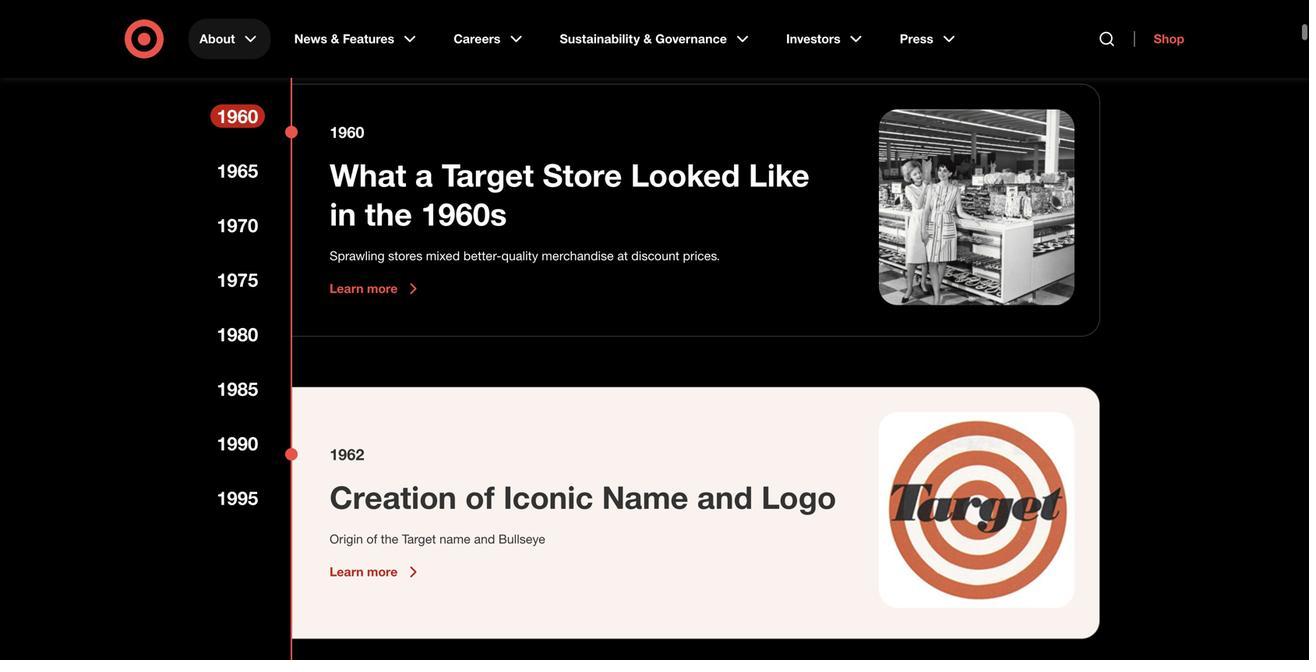Task type: locate. For each thing, give the bounding box(es) containing it.
target for the
[[402, 532, 436, 547]]

press link
[[889, 19, 970, 59]]

0 horizontal spatial &
[[331, 31, 339, 46]]

1962
[[330, 445, 365, 464]]

learn more button
[[330, 280, 423, 298], [330, 563, 423, 582]]

1990
[[217, 432, 258, 455]]

and for bullseye
[[474, 532, 495, 547]]

sustainability
[[560, 31, 640, 46]]

1 vertical spatial target
[[402, 532, 436, 547]]

about
[[200, 31, 235, 46]]

1 learn more button from the top
[[330, 280, 423, 298]]

1 vertical spatial learn more
[[330, 565, 398, 580]]

quality
[[502, 249, 539, 264]]

0 vertical spatial the
[[365, 195, 412, 233]]

news & features link
[[284, 19, 430, 59]]

and for logo
[[698, 479, 753, 517]]

press
[[900, 31, 934, 46]]

and
[[698, 479, 753, 517], [474, 532, 495, 547]]

creation of iconic name and logo
[[330, 479, 837, 517]]

what
[[330, 156, 407, 194]]

1 horizontal spatial and
[[698, 479, 753, 517]]

1 vertical spatial and
[[474, 532, 495, 547]]

0 horizontal spatial and
[[474, 532, 495, 547]]

1960 inside "link"
[[217, 105, 258, 127]]

1965
[[217, 159, 258, 182]]

1970
[[217, 214, 258, 237]]

learn for creation of iconic name and logo
[[330, 565, 364, 580]]

careers
[[454, 31, 501, 46]]

0 horizontal spatial 1960
[[217, 105, 258, 127]]

learn more
[[330, 281, 398, 296], [330, 565, 398, 580]]

& inside 'link'
[[331, 31, 339, 46]]

1985
[[217, 378, 258, 400]]

0 vertical spatial more
[[367, 281, 398, 296]]

a
[[415, 156, 433, 194]]

1 more from the top
[[367, 281, 398, 296]]

1960 up what
[[330, 123, 365, 142]]

shop link
[[1135, 31, 1185, 47]]

what a target store looked like in the 1960s
[[330, 156, 810, 233]]

learn down sprawling
[[330, 281, 364, 296]]

more down 'stores'
[[367, 281, 398, 296]]

learn more button down origin of
[[330, 563, 423, 582]]

at
[[618, 249, 628, 264]]

learn more down sprawling
[[330, 281, 398, 296]]

learn more button for what a target store looked like in the 1960s
[[330, 280, 423, 298]]

0 vertical spatial learn more button
[[330, 280, 423, 298]]

1985 link
[[211, 377, 265, 401]]

learn
[[330, 281, 364, 296], [330, 565, 364, 580]]

0 horizontal spatial target
[[402, 532, 436, 547]]

bullseye
[[499, 532, 546, 547]]

the
[[365, 195, 412, 233], [381, 532, 399, 547]]

0 vertical spatial learn more
[[330, 281, 398, 296]]

1 learn from the top
[[330, 281, 364, 296]]

& left the governance
[[644, 31, 652, 46]]

stores
[[388, 249, 423, 264]]

1 horizontal spatial target
[[442, 156, 534, 194]]

& right "news"
[[331, 31, 339, 46]]

learn down origin of
[[330, 565, 364, 580]]

learn more button down sprawling
[[330, 280, 423, 298]]

target left name
[[402, 532, 436, 547]]

news & features
[[294, 31, 395, 46]]

1960 up 1965
[[217, 105, 258, 127]]

learn more down origin of
[[330, 565, 398, 580]]

1960 link
[[211, 104, 265, 128]]

iconic
[[504, 479, 594, 517]]

1970 link
[[211, 214, 265, 237]]

0 vertical spatial learn
[[330, 281, 364, 296]]

1 learn more from the top
[[330, 281, 398, 296]]

in
[[330, 195, 356, 233]]

1995 link
[[211, 487, 265, 510]]

mixed
[[426, 249, 460, 264]]

the right origin of
[[381, 532, 399, 547]]

&
[[331, 31, 339, 46], [644, 31, 652, 46]]

governance
[[656, 31, 727, 46]]

2 learn from the top
[[330, 565, 364, 580]]

2 & from the left
[[644, 31, 652, 46]]

learn more button for creation of iconic name and logo
[[330, 563, 423, 582]]

1960
[[217, 105, 258, 127], [330, 123, 365, 142]]

2 learn more from the top
[[330, 565, 398, 580]]

1 horizontal spatial &
[[644, 31, 652, 46]]

1 vertical spatial learn
[[330, 565, 364, 580]]

the inside what a target store looked like in the 1960s
[[365, 195, 412, 233]]

and right name
[[474, 532, 495, 547]]

1 vertical spatial more
[[367, 565, 398, 580]]

& for features
[[331, 31, 339, 46]]

merchandise
[[542, 249, 614, 264]]

0 vertical spatial target
[[442, 156, 534, 194]]

1975
[[217, 269, 258, 291]]

1 & from the left
[[331, 31, 339, 46]]

the down what
[[365, 195, 412, 233]]

and left logo
[[698, 479, 753, 517]]

target up 1960s
[[442, 156, 534, 194]]

2 learn more button from the top
[[330, 563, 423, 582]]

1 vertical spatial learn more button
[[330, 563, 423, 582]]

and inside button
[[698, 479, 753, 517]]

1965 link
[[211, 159, 265, 182]]

more
[[367, 281, 398, 296], [367, 565, 398, 580]]

target inside what a target store looked like in the 1960s
[[442, 156, 534, 194]]

careers link
[[443, 19, 537, 59]]

investors
[[787, 31, 841, 46]]

more for what a target store looked like in the 1960s
[[367, 281, 398, 296]]

origin of the target name and bullseye
[[330, 532, 546, 547]]

two women standing in a store image
[[880, 110, 1075, 305]]

more down origin of
[[367, 565, 398, 580]]

more for creation of iconic name and logo
[[367, 565, 398, 580]]

0 vertical spatial and
[[698, 479, 753, 517]]

target
[[442, 156, 534, 194], [402, 532, 436, 547]]

1 horizontal spatial 1960
[[330, 123, 365, 142]]

1975 link
[[211, 268, 265, 292]]

2 more from the top
[[367, 565, 398, 580]]



Task type: describe. For each thing, give the bounding box(es) containing it.
target for a
[[442, 156, 534, 194]]

of
[[466, 479, 495, 517]]

prices.
[[683, 249, 720, 264]]

icon image
[[880, 412, 1075, 608]]

like
[[749, 156, 810, 194]]

better-
[[464, 249, 502, 264]]

sustainability & governance
[[560, 31, 727, 46]]

investors link
[[776, 19, 877, 59]]

what a target store looked like in the 1960s button
[[330, 156, 842, 234]]

sustainability & governance link
[[549, 19, 763, 59]]

looked
[[631, 156, 741, 194]]

name
[[440, 532, 471, 547]]

1980
[[217, 323, 258, 346]]

creation
[[330, 479, 457, 517]]

creation of iconic name and logo button
[[330, 478, 837, 517]]

shop
[[1154, 31, 1185, 46]]

origin of
[[330, 532, 378, 547]]

discount
[[632, 249, 680, 264]]

name
[[602, 479, 689, 517]]

1990 link
[[211, 432, 265, 455]]

sprawling stores mixed better-quality merchandise at discount prices.
[[330, 249, 720, 264]]

learn for what a target store looked like in the 1960s
[[330, 281, 364, 296]]

1 vertical spatial the
[[381, 532, 399, 547]]

news
[[294, 31, 327, 46]]

learn more for what a target store looked like in the 1960s
[[330, 281, 398, 296]]

logo
[[762, 479, 837, 517]]

1980 link
[[211, 323, 265, 346]]

1995
[[217, 487, 258, 510]]

store
[[543, 156, 622, 194]]

1960s
[[421, 195, 507, 233]]

features
[[343, 31, 395, 46]]

learn more for creation of iconic name and logo
[[330, 565, 398, 580]]

about link
[[189, 19, 271, 59]]

& for governance
[[644, 31, 652, 46]]

sprawling
[[330, 249, 385, 264]]



Task type: vqa. For each thing, say whether or not it's contained in the screenshot.
What
yes



